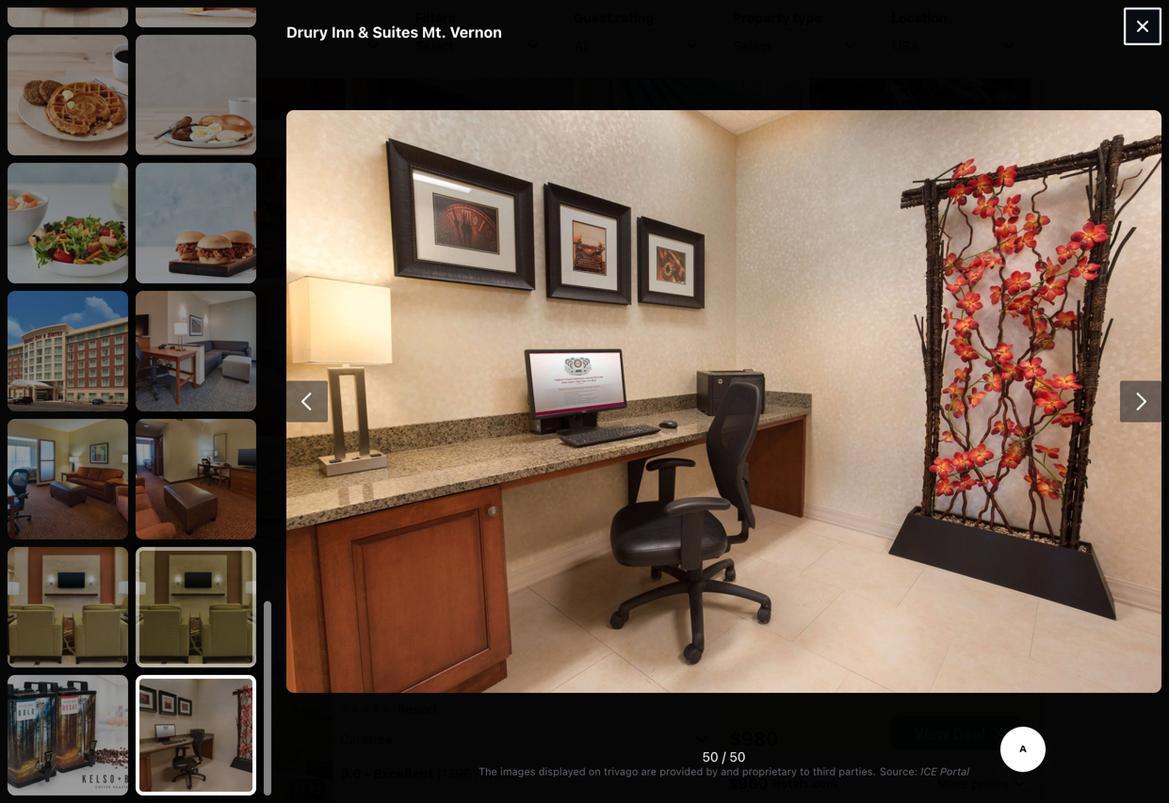 Task type: locate. For each thing, give the bounding box(es) containing it.
on
[[589, 766, 601, 778]]

- for $0
[[156, 38, 162, 53]]

resort down seasons
[[398, 702, 437, 717]]

select down property
[[734, 38, 772, 53]]

the
[[479, 766, 497, 778]]

third
[[813, 766, 836, 778]]

inn
[[332, 23, 354, 41]]

drury inn & suites mt. vernon
[[286, 23, 502, 41]]

share button
[[131, 611, 216, 645]]

price
[[990, 679, 1019, 692]]

0 horizontal spatial select
[[416, 38, 454, 53]]

guest rating
[[574, 10, 654, 25]]

- right 9.6
[[364, 766, 371, 782]]

carefree button
[[340, 725, 713, 755]]

1 select from the left
[[416, 38, 454, 53]]

our lowest price
[[926, 679, 1019, 692]]

$0 - $600 +
[[136, 38, 210, 53]]

proprietary
[[742, 766, 797, 778]]

troon
[[649, 668, 700, 690]]

to
[[800, 766, 810, 778]]

scottsdale
[[527, 668, 623, 690]]

$980 up proprietary
[[729, 728, 779, 750]]

$980
[[729, 728, 779, 750], [728, 775, 768, 793]]

select
[[416, 38, 454, 53], [734, 38, 772, 53]]

0 vertical spatial $980
[[729, 728, 779, 750]]

by
[[706, 766, 718, 778]]

/
[[722, 750, 726, 765], [301, 784, 305, 797]]

1 / 73
[[293, 784, 321, 797]]

/ for 50
[[722, 750, 726, 765]]

parties.
[[839, 766, 876, 778]]

73
[[308, 784, 321, 797]]

50
[[703, 750, 719, 765], [730, 750, 746, 765]]

2 select from the left
[[734, 38, 772, 53]]

show
[[517, 558, 553, 574]]

drury
[[286, 23, 328, 41]]

1
[[293, 784, 298, 797]]

more
[[556, 558, 590, 574]]

1 horizontal spatial -
[[364, 766, 371, 782]]

1 vertical spatial /
[[301, 784, 305, 797]]

1 vertical spatial -
[[364, 766, 371, 782]]

/ right the 1
[[301, 784, 305, 797]]

show more photos button
[[505, 549, 650, 583]]

usa
[[893, 38, 919, 53]]

resort inside button
[[464, 668, 523, 690]]

50 up and
[[730, 750, 746, 765]]

/ inside the 50 / 50 the images displayed on trivago are provided by and proprietary to third parties. source: ice portal
[[722, 750, 726, 765]]

seasons
[[385, 668, 460, 690]]

0 horizontal spatial -
[[156, 38, 162, 53]]

hotels.com
[[772, 777, 837, 791]]

property type
[[733, 10, 823, 25]]

0 horizontal spatial resort
[[398, 702, 437, 717]]

excellent
[[374, 766, 433, 782]]

50 up the by
[[703, 750, 719, 765]]

mt.
[[422, 23, 446, 41]]

-
[[156, 38, 162, 53], [364, 766, 371, 782]]

- right $0
[[156, 38, 162, 53]]

select down filters
[[416, 38, 454, 53]]

are
[[641, 766, 657, 778]]

more prices button
[[930, 767, 1032, 801]]

more
[[937, 776, 968, 792]]

resort up the carefree "button"
[[464, 668, 523, 690]]

four seasons resort scottsdale at troon north button
[[340, 667, 755, 691]]

share
[[167, 620, 205, 635]]

0 horizontal spatial /
[[301, 784, 305, 797]]

expedia
[[729, 677, 781, 692]]

close button
[[971, 611, 1032, 645]]

- for 9.6
[[364, 766, 371, 782]]

&
[[358, 23, 369, 41]]

1 horizontal spatial 50
[[730, 750, 746, 765]]

0 vertical spatial resort
[[464, 668, 523, 690]]

0 horizontal spatial 50
[[703, 750, 719, 765]]

more prices
[[937, 776, 1009, 792]]

lowest
[[950, 679, 987, 692]]

0 vertical spatial -
[[156, 38, 162, 53]]

photos
[[593, 558, 638, 574]]

price: per night
[[135, 10, 230, 25]]

$980 right the by
[[728, 775, 768, 793]]

1 horizontal spatial select
[[734, 38, 772, 53]]

(1396
[[436, 766, 472, 782]]

four seasons resort scottsdale at troon north, (carefree, usa) image
[[116, 660, 333, 804]]

1 horizontal spatial /
[[722, 750, 726, 765]]

1 vertical spatial resort
[[398, 702, 437, 717]]

north
[[704, 668, 755, 690]]

resort
[[464, 668, 523, 690], [398, 702, 437, 717]]

location
[[892, 10, 948, 25]]

four seasons resort scottsdale at troon north
[[340, 668, 755, 690]]

view deal button
[[891, 717, 1023, 751]]

0 vertical spatial /
[[722, 750, 726, 765]]

1 horizontal spatial resort
[[464, 668, 523, 690]]

and
[[721, 766, 739, 778]]

/ up and
[[722, 750, 726, 765]]

filters
[[415, 10, 456, 25]]



Task type: describe. For each thing, give the bounding box(es) containing it.
carefree
[[340, 732, 393, 748]]

/ for 1
[[301, 784, 305, 797]]

four
[[340, 668, 380, 690]]

1 50 from the left
[[703, 750, 719, 765]]

our
[[926, 679, 947, 692]]

9.6 - excellent (1396 reviews)
[[340, 766, 527, 782]]

vernon
[[450, 23, 502, 41]]

portal
[[940, 766, 970, 778]]

resort button
[[340, 701, 437, 718]]

2 50 from the left
[[730, 750, 746, 765]]

9.6
[[340, 766, 361, 782]]

guest
[[574, 10, 612, 25]]

deal
[[953, 725, 986, 743]]

50 / 50 the images displayed on trivago are provided by and proprietary to third parties. source: ice portal
[[479, 750, 970, 778]]

rating
[[616, 10, 654, 25]]

images
[[500, 766, 536, 778]]

suites
[[373, 23, 419, 41]]

trivago
[[604, 766, 638, 778]]

view
[[914, 725, 950, 743]]

+
[[202, 38, 210, 53]]

close
[[983, 620, 1020, 635]]

at
[[627, 668, 644, 690]]

select for property type
[[734, 38, 772, 53]]

show more photos
[[517, 558, 638, 574]]

source:
[[880, 766, 918, 778]]

night
[[200, 10, 230, 25]]

type
[[793, 10, 823, 25]]

property
[[733, 10, 790, 25]]

prices
[[972, 776, 1009, 792]]

$0
[[136, 38, 152, 53]]

view deal
[[914, 725, 986, 743]]

select for filters
[[416, 38, 454, 53]]

ice
[[921, 766, 937, 778]]

per
[[176, 10, 196, 25]]

resort inside 'button'
[[398, 702, 437, 717]]

all
[[575, 38, 590, 53]]

displayed
[[539, 766, 586, 778]]

price:
[[135, 10, 173, 25]]

reviews)
[[476, 766, 527, 782]]

$600
[[165, 38, 198, 53]]

1 vertical spatial $980
[[728, 775, 768, 793]]

provided
[[660, 766, 703, 778]]



Task type: vqa. For each thing, say whether or not it's contained in the screenshot.
left Hostel
no



